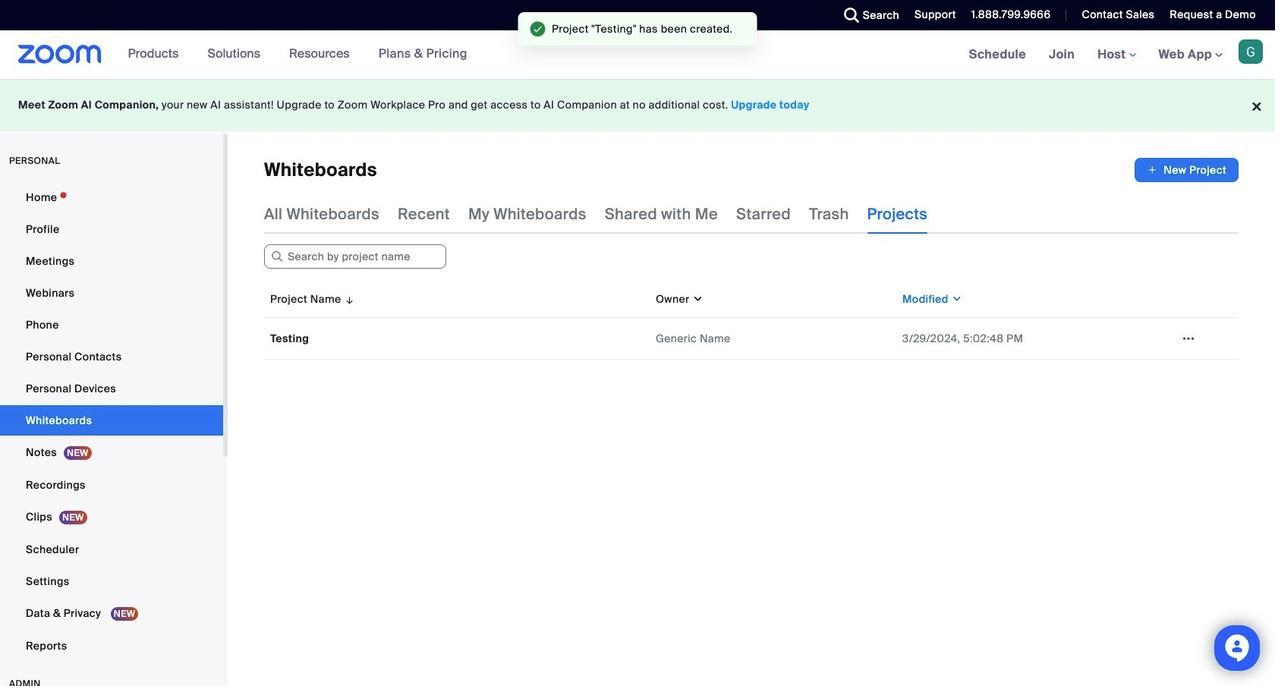 Task type: locate. For each thing, give the bounding box(es) containing it.
Search text field
[[264, 244, 446, 269]]

personal menu menu
[[0, 182, 223, 663]]

meetings navigation
[[958, 30, 1275, 80]]

footer
[[0, 79, 1275, 131]]

edit project image
[[1176, 332, 1201, 345]]

banner
[[0, 30, 1275, 80]]

add image
[[1147, 162, 1158, 178]]

application
[[264, 281, 1239, 360]]

arrow down image
[[341, 290, 355, 308]]



Task type: describe. For each thing, give the bounding box(es) containing it.
product information navigation
[[117, 30, 479, 79]]

success image
[[530, 21, 546, 36]]

tabs of all whiteboard page tab list
[[264, 194, 928, 234]]

zoom logo image
[[18, 45, 101, 64]]

profile picture image
[[1239, 39, 1263, 64]]



Task type: vqa. For each thing, say whether or not it's contained in the screenshot.
Search text field in the top left of the page
yes



